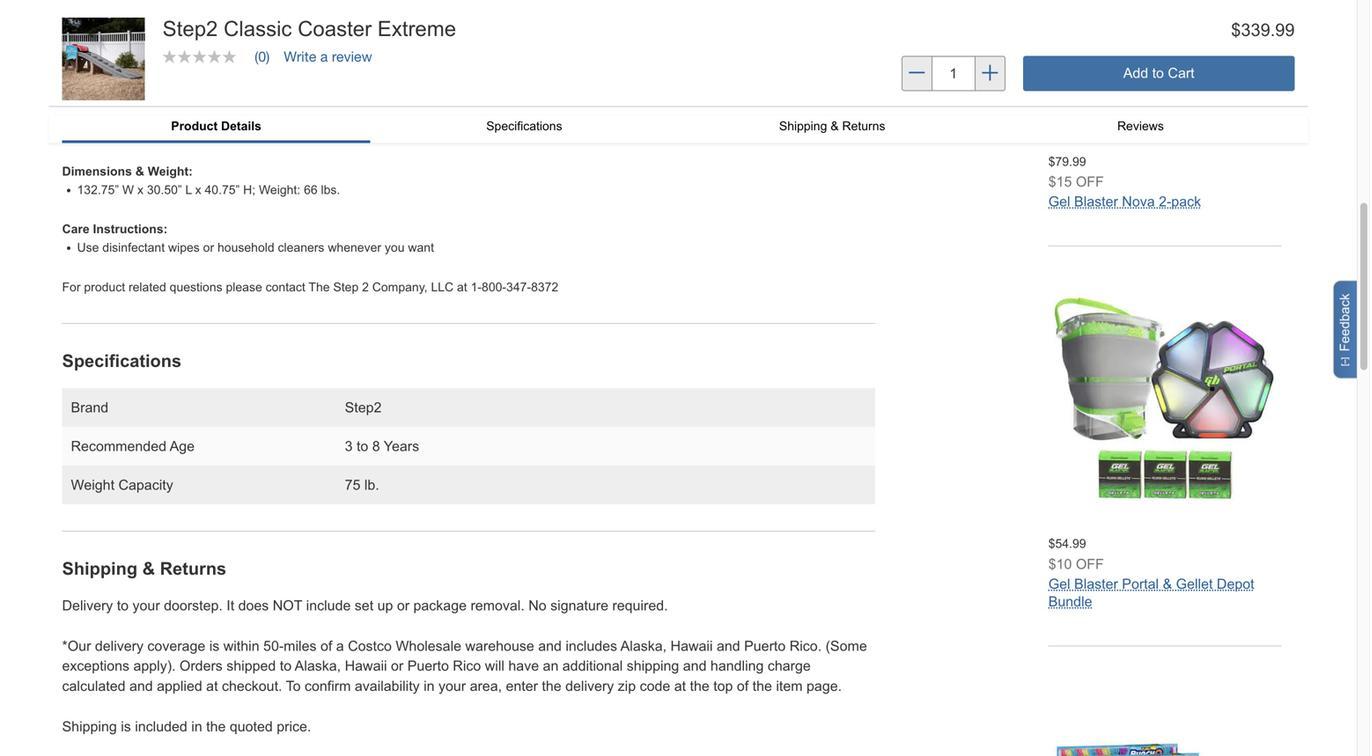 Task type: locate. For each thing, give the bounding box(es) containing it.
1 horizontal spatial in
[[424, 679, 435, 694]]

of right miles on the left of page
[[321, 638, 332, 654]]

for
[[62, 280, 81, 294]]

or right up
[[397, 598, 410, 614]]

wholesale
[[396, 638, 461, 654]]

step2 up safety in the top left of the page
[[163, 17, 218, 41]]

1 horizontal spatial to
[[280, 658, 292, 674]]

0 horizontal spatial your
[[133, 598, 160, 614]]

None button
[[1023, 56, 1295, 91]]

0 vertical spatial extreme
[[378, 17, 456, 41]]

of right top
[[737, 679, 749, 694]]

2 off from the top
[[1076, 556, 1104, 572]]

step2 for step2
[[345, 400, 382, 416]]

orders
[[180, 658, 223, 674]]

0 horizontal spatial a
[[320, 48, 328, 65]]

to
[[286, 679, 301, 694]]

to for delivery
[[117, 598, 129, 614]]

delivery up the exceptions
[[95, 638, 144, 654]]

extreme
[[378, 17, 456, 41], [77, 125, 123, 139]]

shipping
[[627, 658, 679, 674]]

1 blaster from the top
[[1074, 194, 1118, 210]]

off
[[1076, 174, 1104, 190], [1076, 556, 1104, 572]]

blaster inside $79.99 $15 off gel blaster nova 2-pack
[[1074, 194, 1118, 210]]

calculated
[[62, 679, 126, 694]]

1 horizontal spatial specifications
[[486, 119, 562, 133]]

1 vertical spatial delivery
[[565, 679, 614, 694]]

0 vertical spatial blaster
[[1074, 194, 1118, 210]]

0 horizontal spatial extreme
[[77, 125, 123, 139]]

1 off from the top
[[1076, 174, 1104, 190]]

availability
[[355, 679, 420, 694]]

1 horizontal spatial weight:
[[259, 183, 300, 197]]

2 vertical spatial to
[[280, 658, 292, 674]]

weight: up 30.50"
[[148, 165, 193, 178]]

0 horizontal spatial with
[[100, 72, 122, 86]]

0 vertical spatial hawaii
[[671, 638, 713, 654]]

checkout.
[[222, 679, 282, 694]]

0 vertical spatial alaska,
[[620, 638, 667, 654]]

blaster inside $54.99 $10 off gel blaster portal & gellet depot bundle
[[1074, 576, 1118, 592]]

347-
[[506, 280, 531, 294]]

w
[[122, 183, 134, 197]]

1 horizontal spatial shipping & returns
[[779, 119, 885, 133]]

2 horizontal spatial of
[[737, 679, 749, 694]]

0 horizontal spatial alaska,
[[295, 658, 341, 674]]

1-
[[471, 280, 482, 294]]

household
[[218, 241, 274, 254]]

a inside *our delivery coverage is within 50-miles of a costco wholesale warehouse and includes alaska, hawaii and puerto rico. (some exceptions apply). orders shipped to alaska, hawaii or puerto rico will have an additional shipping and handling charge calculated and applied at checkout. to confirm availability in your area, enter the delivery zip code at the top of the item page.
[[336, 638, 344, 654]]

*our
[[62, 638, 91, 654]]

safety
[[198, 55, 231, 68]]

brand
[[71, 400, 108, 416]]

specifications link
[[370, 116, 678, 136]]

and down apply).
[[129, 679, 153, 694]]

nova
[[1122, 194, 1155, 210]]

with left safety in the top left of the page
[[173, 55, 195, 68]]

delivery down additional
[[565, 679, 614, 694]]

weight capacity
[[71, 477, 173, 493]]

1 horizontal spatial at
[[457, 280, 467, 294]]

step2 up 8
[[345, 400, 382, 416]]

0 horizontal spatial delivery
[[95, 638, 144, 654]]

off right $10
[[1076, 556, 1104, 572]]

0 vertical spatial in
[[424, 679, 435, 694]]

off inside $79.99 $15 off gel blaster nova 2-pack
[[1076, 174, 1104, 190]]

includes: 9' of step track 30" high platform with safety tail car with handgrips footrests high seat back extreme coaster decals
[[62, 19, 254, 139]]

1 vertical spatial in
[[191, 719, 202, 735]]

off for $10 off
[[1076, 556, 1104, 572]]

2 blaster from the top
[[1074, 576, 1118, 592]]

in down wholesale
[[424, 679, 435, 694]]

$54.99
[[1049, 537, 1086, 551]]

0 vertical spatial off
[[1076, 174, 1104, 190]]

step
[[333, 280, 359, 294]]

66
[[304, 183, 318, 197]]

high
[[98, 55, 122, 68]]

zip
[[618, 679, 636, 694]]

lbs.
[[321, 183, 340, 197]]

1 horizontal spatial step2
[[345, 400, 382, 416]]

blaster left nova
[[1074, 194, 1118, 210]]

x right w
[[137, 183, 144, 197]]

0 horizontal spatial puerto
[[407, 658, 449, 674]]

0 vertical spatial or
[[203, 241, 214, 254]]

gel blaster nova 2-pack image
[[1049, 0, 1282, 134]]

or up availability
[[391, 658, 404, 674]]

1 horizontal spatial a
[[336, 638, 344, 654]]

included
[[135, 719, 187, 735]]

1 vertical spatial blaster
[[1074, 576, 1118, 592]]

at left the 1-
[[457, 280, 467, 294]]

applied
[[157, 679, 202, 694]]

1 horizontal spatial x
[[195, 183, 201, 197]]

of inside includes: 9' of step track 30" high platform with safety tail car with handgrips footrests high seat back extreme coaster decals
[[90, 37, 100, 51]]

decals
[[170, 125, 206, 139]]

at down orders
[[206, 679, 218, 694]]

2 horizontal spatial at
[[674, 679, 686, 694]]

gel down $10
[[1049, 576, 1070, 592]]

at
[[457, 280, 467, 294], [206, 679, 218, 694], [674, 679, 686, 694]]

to for 3
[[357, 439, 368, 455]]

gel down $15
[[1049, 194, 1070, 210]]

step2 for step2 classic coaster extreme
[[163, 17, 218, 41]]

a right write
[[320, 48, 328, 65]]

of right 9'
[[90, 37, 100, 51]]

1 vertical spatial off
[[1076, 556, 1104, 572]]

1 vertical spatial to
[[117, 598, 129, 614]]

and right shipping
[[683, 658, 707, 674]]

company,
[[372, 280, 428, 294]]

top
[[713, 679, 733, 694]]

weight: right h;
[[259, 183, 300, 197]]

have
[[508, 658, 539, 674]]

of
[[90, 37, 100, 51], [321, 638, 332, 654], [737, 679, 749, 694]]

review
[[332, 48, 372, 65]]

to inside *our delivery coverage is within 50-miles of a costco wholesale warehouse and includes alaska, hawaii and puerto rico. (some exceptions apply). orders shipped to alaska, hawaii or puerto rico will have an additional shipping and handling charge calculated and applied at checkout. to confirm availability in your area, enter the delivery zip code at the top of the item page.
[[280, 658, 292, 674]]

0 vertical spatial step2
[[163, 17, 218, 41]]

0 vertical spatial gel
[[1049, 194, 1070, 210]]

step2 classic coaster extreme image
[[62, 18, 145, 101]]

page.
[[807, 679, 842, 694]]

3
[[345, 439, 353, 455]]

0 vertical spatial weight:
[[148, 165, 193, 178]]

& inside $54.99 $10 off gel blaster portal & gellet depot bundle
[[1163, 576, 1172, 592]]

delivery
[[95, 638, 144, 654], [565, 679, 614, 694]]

gel blaster portal & gellet depot bundle image
[[1049, 283, 1282, 516]]

0 vertical spatial to
[[357, 439, 368, 455]]

alaska, up shipping
[[620, 638, 667, 654]]

0 vertical spatial with
[[173, 55, 195, 68]]

0 horizontal spatial specifications
[[62, 352, 182, 371]]

gel blaster portal & gellet depot bundle link
[[1049, 576, 1255, 610]]

1 vertical spatial returns
[[160, 559, 226, 579]]

coaster
[[126, 125, 167, 139]]

lb.
[[364, 477, 379, 493]]

2 vertical spatial of
[[737, 679, 749, 694]]

your down rico
[[439, 679, 466, 694]]

is left included
[[121, 719, 131, 735]]

1 vertical spatial hawaii
[[345, 658, 387, 674]]

132.75"
[[77, 183, 119, 197]]

gel inside $79.99 $15 off gel blaster nova 2-pack
[[1049, 194, 1070, 210]]

extreme inside includes: 9' of step track 30" high platform with safety tail car with handgrips footrests high seat back extreme coaster decals
[[77, 125, 123, 139]]

your left doorstep. on the bottom of page
[[133, 598, 160, 614]]

your inside *our delivery coverage is within 50-miles of a costco wholesale warehouse and includes alaska, hawaii and puerto rico. (some exceptions apply). orders shipped to alaska, hawaii or puerto rico will have an additional shipping and handling charge calculated and applied at checkout. to confirm availability in your area, enter the delivery zip code at the top of the item page.
[[439, 679, 466, 694]]

includes
[[566, 638, 617, 654]]

1 horizontal spatial is
[[209, 638, 219, 654]]

0 vertical spatial returns
[[842, 119, 885, 133]]

to up to
[[280, 658, 292, 674]]

exceptions
[[62, 658, 129, 674]]

item
[[776, 679, 803, 694]]

1 vertical spatial step2
[[345, 400, 382, 416]]

at right code
[[674, 679, 686, 694]]

0 horizontal spatial x
[[137, 183, 144, 197]]

339.99
[[1241, 20, 1295, 40]]

1 x from the left
[[137, 183, 144, 197]]

0 horizontal spatial to
[[117, 598, 129, 614]]

price.
[[277, 719, 311, 735]]

the
[[309, 280, 330, 294]]

0 vertical spatial a
[[320, 48, 328, 65]]

or right wipes
[[203, 241, 214, 254]]

0 horizontal spatial of
[[90, 37, 100, 51]]

2 gel from the top
[[1049, 576, 1070, 592]]

a left the costco
[[336, 638, 344, 654]]

with down high
[[100, 72, 122, 86]]

extreme right coaster
[[378, 17, 456, 41]]

0 horizontal spatial step2
[[163, 17, 218, 41]]

1 horizontal spatial puerto
[[744, 638, 786, 654]]

2 vertical spatial or
[[391, 658, 404, 674]]

None telephone field
[[932, 56, 975, 91]]

9'
[[77, 37, 86, 51]]

1 vertical spatial your
[[439, 679, 466, 694]]

hawaii up shipping
[[671, 638, 713, 654]]

and
[[538, 638, 562, 654], [717, 638, 740, 654], [683, 658, 707, 674], [129, 679, 153, 694]]

returns
[[842, 119, 885, 133], [160, 559, 226, 579]]

puerto up the charge
[[744, 638, 786, 654]]

0 horizontal spatial at
[[206, 679, 218, 694]]

in right included
[[191, 719, 202, 735]]

additional
[[563, 658, 623, 674]]

0 horizontal spatial weight:
[[148, 165, 193, 178]]

code
[[640, 679, 670, 694]]

blaster up bundle
[[1074, 576, 1118, 592]]

1 horizontal spatial alaska,
[[620, 638, 667, 654]]

alaska,
[[620, 638, 667, 654], [295, 658, 341, 674]]

off right $15
[[1076, 174, 1104, 190]]

coaster
[[298, 17, 372, 41]]

to
[[357, 439, 368, 455], [117, 598, 129, 614], [280, 658, 292, 674]]

1 vertical spatial extreme
[[77, 125, 123, 139]]

1 vertical spatial gel
[[1049, 576, 1070, 592]]

alaska, up confirm
[[295, 658, 341, 674]]

1 vertical spatial alaska,
[[295, 658, 341, 674]]

1 vertical spatial is
[[121, 719, 131, 735]]

0 vertical spatial shipping
[[779, 119, 827, 133]]

puerto down wholesale
[[407, 658, 449, 674]]

40.75"
[[205, 183, 240, 197]]

pack
[[1172, 194, 1201, 210]]

to right delivery
[[117, 598, 129, 614]]

extreme down high
[[77, 125, 123, 139]]

rico.
[[790, 638, 822, 654]]

and up handling
[[717, 638, 740, 654]]

1 vertical spatial a
[[336, 638, 344, 654]]

details
[[221, 119, 261, 133]]

within
[[223, 638, 259, 654]]

$15
[[1049, 174, 1072, 190]]

0 vertical spatial of
[[90, 37, 100, 51]]

hawaii down the costco
[[345, 658, 387, 674]]

*our delivery coverage is within 50-miles of a costco wholesale warehouse and includes alaska, hawaii and puerto rico. (some exceptions apply). orders shipped to alaska, hawaii or puerto rico will have an additional shipping and handling charge calculated and applied at checkout. to confirm availability in your area, enter the delivery zip code at the top of the item page.
[[62, 638, 867, 694]]

1 horizontal spatial with
[[173, 55, 195, 68]]

is
[[209, 638, 219, 654], [121, 719, 131, 735]]

off inside $54.99 $10 off gel blaster portal & gellet depot bundle
[[1076, 556, 1104, 572]]

0 vertical spatial is
[[209, 638, 219, 654]]

1 gel from the top
[[1049, 194, 1070, 210]]

step2
[[163, 17, 218, 41], [345, 400, 382, 416]]

or
[[203, 241, 214, 254], [397, 598, 410, 614], [391, 658, 404, 674]]

gel inside $54.99 $10 off gel blaster portal & gellet depot bundle
[[1049, 576, 1070, 592]]

1 vertical spatial of
[[321, 638, 332, 654]]

2 horizontal spatial to
[[357, 439, 368, 455]]

shipping
[[779, 119, 827, 133], [62, 559, 137, 579], [62, 719, 117, 735]]

x right l
[[195, 183, 201, 197]]

0 vertical spatial specifications
[[486, 119, 562, 133]]

30"
[[77, 55, 95, 68]]

removal.
[[471, 598, 525, 614]]

is up orders
[[209, 638, 219, 654]]

0 vertical spatial your
[[133, 598, 160, 614]]

0 horizontal spatial shipping & returns
[[62, 559, 226, 579]]

feedback
[[1338, 294, 1352, 352]]

area,
[[470, 679, 502, 694]]

costco
[[348, 638, 392, 654]]

product
[[171, 119, 218, 133]]

gel
[[1049, 194, 1070, 210], [1049, 576, 1070, 592]]

1 vertical spatial shipping & returns
[[62, 559, 226, 579]]

include
[[306, 598, 351, 614]]

to right 3
[[357, 439, 368, 455]]

1 horizontal spatial your
[[439, 679, 466, 694]]

0 horizontal spatial is
[[121, 719, 131, 735]]

0 vertical spatial delivery
[[95, 638, 144, 654]]



Task type: vqa. For each thing, say whether or not it's contained in the screenshot.
Search text box
no



Task type: describe. For each thing, give the bounding box(es) containing it.
1 vertical spatial weight:
[[259, 183, 300, 197]]

the left item
[[753, 679, 772, 694]]

high
[[77, 108, 102, 121]]

800-
[[482, 280, 506, 294]]

step2 classic coaster extreme
[[163, 17, 456, 41]]

write
[[284, 48, 316, 65]]

track
[[130, 37, 157, 51]]

shipping inside shipping & returns link
[[779, 119, 827, 133]]

product
[[84, 280, 125, 294]]

0 horizontal spatial returns
[[160, 559, 226, 579]]

contact
[[266, 280, 305, 294]]

write a review
[[284, 48, 372, 65]]

l
[[185, 183, 192, 197]]

warehouse
[[465, 638, 534, 654]]

set
[[355, 598, 374, 614]]

$10
[[1049, 556, 1072, 572]]

recommended age
[[71, 439, 195, 455]]

care
[[62, 222, 90, 236]]

shipping & returns link
[[678, 116, 987, 136]]

apply).
[[133, 658, 176, 674]]

$
[[1231, 20, 1241, 40]]

whenever
[[328, 241, 381, 254]]

1 vertical spatial with
[[100, 72, 122, 86]]

specifications inside specifications link
[[486, 119, 562, 133]]

classic
[[224, 17, 292, 41]]

will
[[485, 658, 505, 674]]

you
[[385, 241, 405, 254]]

(0) link
[[163, 48, 284, 65]]

and up an at bottom left
[[538, 638, 562, 654]]

rico
[[453, 658, 481, 674]]

blaster for $10 off
[[1074, 576, 1118, 592]]

1 horizontal spatial of
[[321, 638, 332, 654]]

disinfectant
[[102, 241, 165, 254]]

dimensions & weight: 132.75" w x 30.50" l x 40.75" h; weight: 66 lbs.
[[62, 165, 340, 197]]

the left top
[[690, 679, 710, 694]]

please
[[226, 280, 262, 294]]

miles
[[284, 638, 317, 654]]

required.
[[612, 598, 668, 614]]

0 vertical spatial shipping & returns
[[779, 119, 885, 133]]

doorstep.
[[164, 598, 223, 614]]

age
[[170, 439, 195, 455]]

1 horizontal spatial extreme
[[378, 17, 456, 41]]

instructions:
[[93, 222, 168, 236]]

75 lb.
[[345, 477, 379, 493]]

& inside dimensions & weight: 132.75" w x 30.50" l x 40.75" h; weight: 66 lbs.
[[135, 165, 144, 178]]

0 vertical spatial puerto
[[744, 638, 786, 654]]

1 horizontal spatial returns
[[842, 119, 885, 133]]

h;
[[243, 183, 255, 197]]

gel for gel blaster portal & gellet depot bundle
[[1049, 576, 1070, 592]]

up
[[377, 598, 393, 614]]

75
[[345, 477, 361, 493]]

$54.99 $10 off gel blaster portal & gellet depot bundle
[[1049, 537, 1255, 610]]

cleaners
[[278, 241, 324, 254]]

step
[[103, 37, 127, 51]]

handgrips
[[126, 72, 180, 86]]

package
[[413, 598, 467, 614]]

2
[[362, 280, 369, 294]]

shipping is included in the quoted price.
[[62, 719, 311, 735]]

reviews link
[[987, 116, 1295, 136]]

for product related questions please contact the step 2 company, llc at 1-800-347-8372
[[62, 280, 559, 294]]

delivery
[[62, 598, 113, 614]]

back
[[133, 108, 159, 121]]

no
[[529, 598, 547, 614]]

does
[[238, 598, 269, 614]]

1 vertical spatial puerto
[[407, 658, 449, 674]]

the down an at bottom left
[[542, 679, 562, 694]]

product details
[[171, 119, 261, 133]]

8372
[[531, 280, 559, 294]]

weight
[[71, 477, 114, 493]]

zuru bunch o balloons, 5-pack bundle image
[[1049, 683, 1282, 756]]

in inside *our delivery coverage is within 50-miles of a costco wholesale warehouse and includes alaska, hawaii and puerto rico. (some exceptions apply). orders shipped to alaska, hawaii or puerto rico will have an additional shipping and handling charge calculated and applied at checkout. to confirm availability in your area, enter the delivery zip code at the top of the item page.
[[424, 679, 435, 694]]

it
[[227, 598, 234, 614]]

handling
[[711, 658, 764, 674]]

1 horizontal spatial hawaii
[[671, 638, 713, 654]]

1 vertical spatial specifications
[[62, 352, 182, 371]]

bundle
[[1049, 594, 1092, 610]]

not
[[273, 598, 302, 614]]

1 vertical spatial shipping
[[62, 559, 137, 579]]

1 horizontal spatial delivery
[[565, 679, 614, 694]]

$79.99
[[1049, 155, 1086, 168]]

shipped
[[227, 658, 276, 674]]

dimensions
[[62, 165, 132, 178]]

(0)
[[255, 48, 270, 65]]

feedback link
[[1333, 280, 1364, 379]]

gel for gel blaster nova 2-pack
[[1049, 194, 1070, 210]]

50-
[[263, 638, 284, 654]]

care instructions: use disinfectant wipes or household cleaners whenever you want
[[62, 222, 434, 254]]

want
[[408, 241, 434, 254]]

blaster for $15 off
[[1074, 194, 1118, 210]]

delivery to your doorstep. it does not include set up or package removal. no signature required.
[[62, 598, 668, 614]]

write a review button
[[284, 48, 372, 65]]

$79.99 $15 off gel blaster nova 2-pack
[[1049, 155, 1201, 210]]

1 vertical spatial or
[[397, 598, 410, 614]]

capacity
[[118, 477, 173, 493]]

or inside care instructions: use disinfectant wipes or household cleaners whenever you want
[[203, 241, 214, 254]]

0 horizontal spatial in
[[191, 719, 202, 735]]

recommended
[[71, 439, 166, 455]]

years
[[384, 439, 419, 455]]

is inside *our delivery coverage is within 50-miles of a costco wholesale warehouse and includes alaska, hawaii and puerto rico. (some exceptions apply). orders shipped to alaska, hawaii or puerto rico will have an additional shipping and handling charge calculated and applied at checkout. to confirm availability in your area, enter the delivery zip code at the top of the item page.
[[209, 638, 219, 654]]

car
[[77, 72, 97, 86]]

off for $15 off
[[1076, 174, 1104, 190]]

gellet
[[1176, 576, 1213, 592]]

0 horizontal spatial hawaii
[[345, 658, 387, 674]]

2 vertical spatial shipping
[[62, 719, 117, 735]]

or inside *our delivery coverage is within 50-miles of a costco wholesale warehouse and includes alaska, hawaii and puerto rico. (some exceptions apply). orders shipped to alaska, hawaii or puerto rico will have an additional shipping and handling charge calculated and applied at checkout. to confirm availability in your area, enter the delivery zip code at the top of the item page.
[[391, 658, 404, 674]]

seat
[[106, 108, 129, 121]]

confirm
[[305, 679, 351, 694]]

2 x from the left
[[195, 183, 201, 197]]

reviews
[[1117, 119, 1164, 133]]

the left quoted
[[206, 719, 226, 735]]



